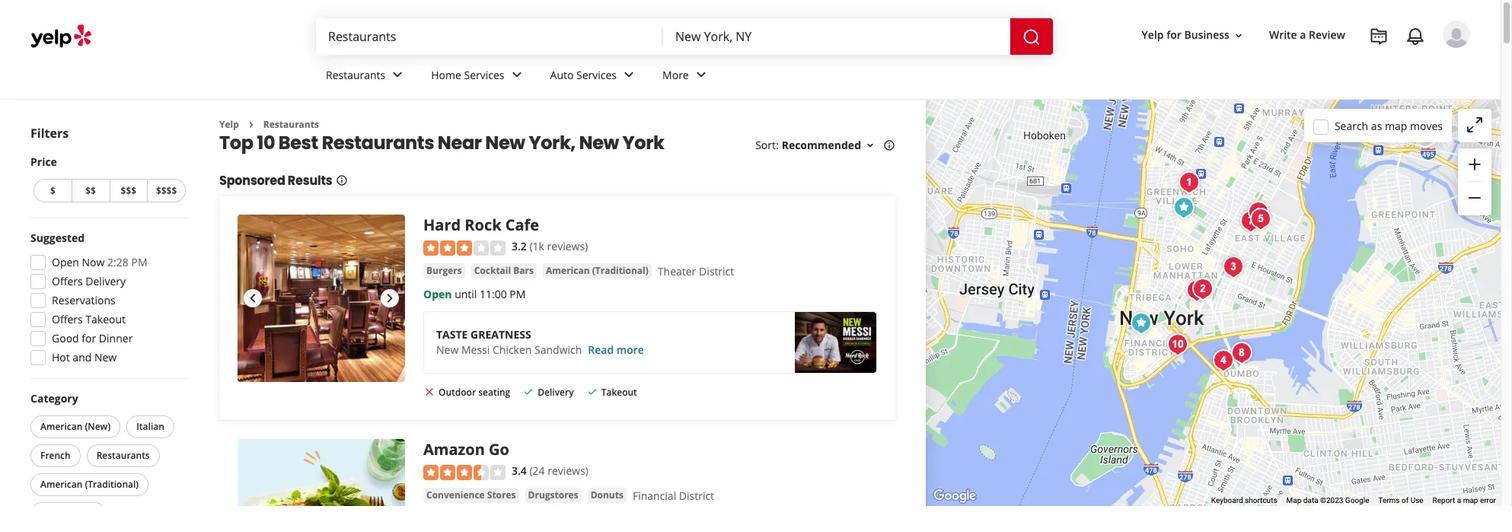 Task type: vqa. For each thing, say whether or not it's contained in the screenshot.
things to do, nail salons, plumbers "field"
no



Task type: describe. For each thing, give the bounding box(es) containing it.
group containing suggested
[[26, 231, 189, 370]]

next image
[[381, 290, 399, 308]]

(24
[[530, 464, 545, 478]]

convenience
[[427, 489, 485, 502]]

outdoor
[[439, 386, 476, 399]]

16 info v2 image
[[336, 175, 348, 187]]

write
[[1270, 28, 1298, 42]]

new left the york at the top left
[[579, 131, 619, 156]]

financial district
[[633, 489, 714, 503]]

donuts
[[591, 489, 624, 502]]

burgers button
[[423, 263, 465, 279]]

16 checkmark v2 image
[[523, 386, 535, 398]]

business
[[1185, 28, 1230, 42]]

theater
[[658, 264, 696, 279]]

cocktail bars link
[[471, 263, 537, 279]]

hot and new
[[52, 350, 117, 365]]

drugstores button
[[525, 488, 582, 503]]

american for left american (traditional) button
[[40, 478, 83, 491]]

time out market new york image
[[1208, 346, 1239, 376]]

celestine image
[[1227, 338, 1257, 369]]

messi
[[462, 343, 490, 357]]

tqto image
[[1169, 193, 1199, 223]]

italian button
[[127, 416, 174, 439]]

recommended button
[[782, 138, 877, 153]]

as
[[1372, 118, 1383, 133]]

read
[[588, 343, 614, 357]]

map for error
[[1464, 497, 1479, 505]]

auto services link
[[538, 55, 650, 99]]

keyboard
[[1212, 497, 1244, 505]]

cocktail bars
[[474, 264, 534, 277]]

zoom out image
[[1466, 189, 1484, 207]]

sponsored
[[219, 172, 285, 190]]

none field near
[[676, 28, 999, 45]]

11:00
[[480, 287, 507, 301]]

district for amazon go
[[679, 489, 714, 503]]

keyboard shortcuts button
[[1212, 496, 1278, 507]]

report a map error
[[1433, 497, 1497, 505]]

terms of use link
[[1379, 497, 1424, 505]]

(1k
[[530, 239, 545, 254]]

joe's shanghai image
[[1188, 274, 1218, 305]]

Find text field
[[328, 28, 651, 45]]

16 chevron right v2 image
[[245, 119, 257, 131]]

bars
[[514, 264, 534, 277]]

shortcuts
[[1245, 497, 1278, 505]]

york,
[[529, 131, 576, 156]]

24 chevron down v2 image
[[692, 66, 710, 84]]

category group
[[27, 391, 189, 507]]

restaurants inside button
[[96, 449, 150, 462]]

google image
[[930, 487, 980, 507]]

burgers
[[427, 264, 462, 277]]

offers for offers takeout
[[52, 312, 83, 327]]

amazon go
[[423, 440, 509, 460]]

price group
[[30, 155, 189, 206]]

recommended
[[782, 138, 861, 153]]

new inside group
[[94, 350, 117, 365]]

convenience stores button
[[423, 488, 519, 503]]

cocktail bars button
[[471, 263, 537, 279]]

rock
[[465, 215, 502, 236]]

use
[[1411, 497, 1424, 505]]

taste
[[436, 327, 468, 342]]

review
[[1309, 28, 1346, 42]]

moves
[[1411, 118, 1443, 133]]

reviews) for hard rock cafe
[[547, 239, 588, 254]]

write a review link
[[1264, 22, 1352, 49]]

$$$$ button
[[147, 179, 186, 203]]

for for business
[[1167, 28, 1182, 42]]

york
[[623, 131, 665, 156]]

new inside taste greatness new messi chicken sandwich read more
[[436, 343, 459, 357]]

24 chevron down v2 image for home services
[[508, 66, 526, 84]]

seating
[[478, 386, 511, 399]]

now
[[82, 255, 105, 270]]

american (new) button
[[30, 416, 120, 439]]

$$$ button
[[109, 179, 147, 203]]

hard rock cafe link
[[423, 215, 539, 236]]

pm for open until 11:00 pm
[[510, 287, 526, 301]]

convenience stores link
[[423, 488, 519, 503]]

business categories element
[[314, 55, 1471, 99]]

0 vertical spatial delivery
[[86, 274, 126, 289]]

expand map image
[[1466, 116, 1484, 134]]

burgers link
[[423, 263, 465, 279]]

sponsored results
[[219, 172, 332, 190]]

amazon go link
[[423, 440, 509, 460]]

map
[[1287, 497, 1302, 505]]

french
[[40, 449, 71, 462]]

price
[[30, 155, 57, 169]]

slideshow element
[[238, 215, 405, 383]]

a for write
[[1300, 28, 1307, 42]]

results
[[288, 172, 332, 190]]

drugstores
[[528, 489, 579, 502]]

1 horizontal spatial takeout
[[601, 386, 637, 399]]

cocktail
[[474, 264, 511, 277]]

hot
[[52, 350, 70, 365]]

none field find
[[328, 28, 651, 45]]

search
[[1335, 118, 1369, 133]]

convenience stores
[[427, 489, 516, 502]]

$$ button
[[71, 179, 109, 203]]

top
[[219, 131, 253, 156]]

services for home services
[[464, 67, 505, 82]]

yelp for business
[[1142, 28, 1230, 42]]

restaurants inside business categories element
[[326, 67, 386, 82]]

greatness
[[471, 327, 531, 342]]

home
[[431, 67, 461, 82]]

16 chevron down v2 image for yelp for business
[[1233, 29, 1245, 42]]

dinner
[[99, 331, 133, 346]]

donuts button
[[588, 488, 627, 503]]

yelp for business button
[[1136, 22, 1251, 49]]

$
[[50, 184, 55, 197]]

good for dinner
[[52, 331, 133, 346]]

for for dinner
[[82, 331, 96, 346]]

yelp link
[[219, 118, 239, 131]]

sandwich
[[535, 343, 582, 357]]

services for auto services
[[577, 67, 617, 82]]

data
[[1304, 497, 1319, 505]]

write a review
[[1270, 28, 1346, 42]]

1 horizontal spatial american (traditional) button
[[543, 263, 652, 279]]



Task type: locate. For each thing, give the bounding box(es) containing it.
american (traditional)
[[546, 264, 649, 277], [40, 478, 139, 491]]

report
[[1433, 497, 1456, 505]]

0 horizontal spatial none field
[[328, 28, 651, 45]]

for left business
[[1167, 28, 1182, 42]]

1 horizontal spatial a
[[1458, 497, 1462, 505]]

notifications image
[[1407, 27, 1425, 46]]

offers for offers delivery
[[52, 274, 83, 289]]

0 vertical spatial (traditional)
[[592, 264, 649, 277]]

auto services
[[550, 67, 617, 82]]

delivery right 16 checkmark v2 icon
[[538, 386, 574, 399]]

1 vertical spatial 16 chevron down v2 image
[[864, 140, 877, 152]]

takeout inside group
[[86, 312, 126, 327]]

map right as
[[1385, 118, 1408, 133]]

1 24 chevron down v2 image from the left
[[389, 66, 407, 84]]

1 none field from the left
[[328, 28, 651, 45]]

pm down bars
[[510, 287, 526, 301]]

2 horizontal spatial 24 chevron down v2 image
[[620, 66, 638, 84]]

0 horizontal spatial american (traditional) button
[[30, 474, 149, 497]]

sort:
[[756, 138, 779, 153]]

suggested
[[30, 231, 85, 245]]

24 chevron down v2 image left the auto
[[508, 66, 526, 84]]

offers takeout
[[52, 312, 126, 327]]

0 vertical spatial open
[[52, 255, 79, 270]]

0 vertical spatial restaurants link
[[314, 55, 419, 99]]

3.4
[[512, 464, 527, 478]]

restaurants
[[326, 67, 386, 82], [263, 118, 319, 131], [322, 131, 434, 156], [96, 449, 150, 462]]

hard
[[423, 215, 461, 236]]

0 vertical spatial 16 chevron down v2 image
[[1233, 29, 1245, 42]]

0 horizontal spatial open
[[52, 255, 79, 270]]

24 chevron down v2 image right auto services
[[620, 66, 638, 84]]

a for report
[[1458, 497, 1462, 505]]

chicken
[[493, 343, 532, 357]]

zoom in image
[[1466, 155, 1484, 173]]

american (traditional) down 3.2 (1k reviews)
[[546, 264, 649, 277]]

amazon
[[423, 440, 485, 460]]

more
[[663, 67, 689, 82]]

0 horizontal spatial pm
[[131, 255, 147, 270]]

1 vertical spatial district
[[679, 489, 714, 503]]

ye's apothecary image
[[1218, 252, 1249, 283]]

0 vertical spatial for
[[1167, 28, 1182, 42]]

1 horizontal spatial map
[[1464, 497, 1479, 505]]

0 vertical spatial american (traditional)
[[546, 264, 649, 277]]

new down the dinner
[[94, 350, 117, 365]]

(traditional) for left american (traditional) button
[[85, 478, 139, 491]]

reviews) up drugstores
[[548, 464, 589, 478]]

brad k. image
[[1443, 21, 1471, 48]]

0 horizontal spatial 24 chevron down v2 image
[[389, 66, 407, 84]]

16 checkmark v2 image
[[586, 386, 598, 398]]

1 horizontal spatial (traditional)
[[592, 264, 649, 277]]

home services link
[[419, 55, 538, 99]]

open down suggested
[[52, 255, 79, 270]]

donuts link
[[588, 488, 627, 503]]

24 chevron down v2 image for restaurants
[[389, 66, 407, 84]]

$$
[[86, 184, 96, 197]]

american (traditional) button down 3.2 (1k reviews)
[[543, 263, 652, 279]]

(new)
[[85, 420, 111, 433]]

1 horizontal spatial american (traditional)
[[546, 264, 649, 277]]

1 vertical spatial yelp
[[219, 118, 239, 131]]

a right write
[[1300, 28, 1307, 42]]

0 horizontal spatial takeout
[[86, 312, 126, 327]]

go
[[489, 440, 509, 460]]

offers
[[52, 274, 83, 289], [52, 312, 83, 327]]

for inside group
[[82, 331, 96, 346]]

american (traditional) inside category group
[[40, 478, 139, 491]]

16 chevron down v2 image for recommended
[[864, 140, 877, 152]]

0 vertical spatial takeout
[[86, 312, 126, 327]]

Near text field
[[676, 28, 999, 45]]

0 horizontal spatial yelp
[[219, 118, 239, 131]]

top 10 best restaurants near new york, new york
[[219, 131, 665, 156]]

0 vertical spatial american
[[546, 264, 590, 277]]

thursday kitchen image
[[1246, 204, 1276, 235]]

user actions element
[[1130, 19, 1492, 113]]

(traditional) down restaurants button
[[85, 478, 139, 491]]

map for moves
[[1385, 118, 1408, 133]]

pm for open now 2:28 pm
[[131, 255, 147, 270]]

outdoor seating
[[439, 386, 511, 399]]

delivery down the open now 2:28 pm
[[86, 274, 126, 289]]

1 services from the left
[[464, 67, 505, 82]]

1 vertical spatial restaurants link
[[263, 118, 319, 131]]

1 vertical spatial delivery
[[538, 386, 574, 399]]

open for open until 11:00 pm
[[423, 287, 452, 301]]

offers up the good
[[52, 312, 83, 327]]

american
[[546, 264, 590, 277], [40, 420, 83, 433], [40, 478, 83, 491]]

0 horizontal spatial american (traditional)
[[40, 478, 139, 491]]

1 vertical spatial pm
[[510, 287, 526, 301]]

0 horizontal spatial delivery
[[86, 274, 126, 289]]

3.4 star rating image
[[423, 465, 506, 480]]

projects image
[[1370, 27, 1389, 46]]

1 horizontal spatial for
[[1167, 28, 1182, 42]]

category
[[30, 391, 78, 406]]

open for open now 2:28 pm
[[52, 255, 79, 270]]

0 vertical spatial yelp
[[1142, 28, 1164, 42]]

new
[[485, 131, 525, 156], [579, 131, 619, 156], [436, 343, 459, 357], [94, 350, 117, 365]]

1 horizontal spatial 24 chevron down v2 image
[[508, 66, 526, 84]]

16 close v2 image
[[423, 386, 436, 398]]

none field up business categories element
[[676, 28, 999, 45]]

keyboard shortcuts
[[1212, 497, 1278, 505]]

reviews) for amazon go
[[548, 464, 589, 478]]

taste greatness new messi chicken sandwich read more
[[436, 327, 644, 357]]

ariari image
[[1236, 206, 1266, 237]]

the frenchman's dough image
[[1163, 330, 1193, 360]]

district right the financial
[[679, 489, 714, 503]]

0 vertical spatial a
[[1300, 28, 1307, 42]]

pm right 2:28
[[131, 255, 147, 270]]

1 vertical spatial american
[[40, 420, 83, 433]]

$$$$
[[156, 184, 177, 197]]

0 horizontal spatial a
[[1300, 28, 1307, 42]]

yelp left 16 chevron right v2 icon
[[219, 118, 239, 131]]

2:28
[[107, 255, 129, 270]]

american (traditional) button
[[543, 263, 652, 279], [30, 474, 149, 497]]

olio e più image
[[1174, 168, 1205, 198]]

district for hard rock cafe
[[699, 264, 734, 279]]

1 vertical spatial (traditional)
[[85, 478, 139, 491]]

yelp for the yelp link
[[219, 118, 239, 131]]

american (traditional) for left american (traditional) button
[[40, 478, 139, 491]]

yelp left business
[[1142, 28, 1164, 42]]

1 horizontal spatial none field
[[676, 28, 999, 45]]

0 vertical spatial offers
[[52, 274, 83, 289]]

none field up home services link
[[328, 28, 651, 45]]

24 chevron down v2 image inside home services link
[[508, 66, 526, 84]]

open down burgers 'link'
[[423, 287, 452, 301]]

previous image
[[244, 290, 262, 308]]

16 chevron down v2 image inside recommended popup button
[[864, 140, 877, 152]]

american for the rightmost american (traditional) button
[[546, 264, 590, 277]]

search image
[[1023, 28, 1041, 46]]

None field
[[328, 28, 651, 45], [676, 28, 999, 45]]

for down offers takeout on the bottom left of the page
[[82, 331, 96, 346]]

3.2 (1k reviews)
[[512, 239, 588, 254]]

1 vertical spatial offers
[[52, 312, 83, 327]]

map left "error"
[[1464, 497, 1479, 505]]

hard rock cafe
[[423, 215, 539, 236]]

1 horizontal spatial services
[[577, 67, 617, 82]]

terms of use
[[1379, 497, 1424, 505]]

1 vertical spatial map
[[1464, 497, 1479, 505]]

16 chevron down v2 image right business
[[1233, 29, 1245, 42]]

american for 'american (new)' 'button'
[[40, 420, 83, 433]]

1 offers from the top
[[52, 274, 83, 289]]

delivery
[[86, 274, 126, 289], [538, 386, 574, 399]]

reservations
[[52, 293, 116, 308]]

reviews) right (1k
[[547, 239, 588, 254]]

1 vertical spatial takeout
[[601, 386, 637, 399]]

open inside group
[[52, 255, 79, 270]]

2 24 chevron down v2 image from the left
[[508, 66, 526, 84]]

error
[[1481, 497, 1497, 505]]

home services
[[431, 67, 505, 82]]

1 vertical spatial american (traditional) button
[[30, 474, 149, 497]]

3.4 (24 reviews)
[[512, 464, 589, 478]]

0 vertical spatial map
[[1385, 118, 1408, 133]]

0 horizontal spatial (traditional)
[[85, 478, 139, 491]]

open now 2:28 pm
[[52, 255, 147, 270]]

©2023
[[1321, 497, 1344, 505]]

24 chevron down v2 image inside auto services link
[[620, 66, 638, 84]]

2 offers from the top
[[52, 312, 83, 327]]

2 vertical spatial american
[[40, 478, 83, 491]]

district right theater
[[699, 264, 734, 279]]

offers delivery
[[52, 274, 126, 289]]

1 vertical spatial american (traditional)
[[40, 478, 139, 491]]

map data ©2023 google
[[1287, 497, 1370, 505]]

stores
[[487, 489, 516, 502]]

map region
[[781, 0, 1513, 507]]

0 vertical spatial reviews)
[[547, 239, 588, 254]]

american (traditional) button down restaurants button
[[30, 474, 149, 497]]

0 horizontal spatial group
[[26, 231, 189, 370]]

2 services from the left
[[577, 67, 617, 82]]

(traditional) left theater
[[592, 264, 649, 277]]

for inside button
[[1167, 28, 1182, 42]]

1 horizontal spatial delivery
[[538, 386, 574, 399]]

1 horizontal spatial yelp
[[1142, 28, 1164, 42]]

takeout up the dinner
[[86, 312, 126, 327]]

0 horizontal spatial map
[[1385, 118, 1408, 133]]

reviews)
[[547, 239, 588, 254], [548, 464, 589, 478]]

american down the french button
[[40, 478, 83, 491]]

ferns image
[[1243, 197, 1274, 228]]

1 vertical spatial a
[[1458, 497, 1462, 505]]

3 24 chevron down v2 image from the left
[[620, 66, 638, 84]]

24 chevron down v2 image for auto services
[[620, 66, 638, 84]]

16 chevron down v2 image inside 'yelp for business' button
[[1233, 29, 1245, 42]]

(traditional) for the rightmost american (traditional) button
[[592, 264, 649, 277]]

services right the auto
[[577, 67, 617, 82]]

more link
[[650, 55, 723, 99]]

takeout right 16 checkmark v2 image
[[601, 386, 637, 399]]

1 vertical spatial for
[[82, 331, 96, 346]]

1 horizontal spatial open
[[423, 287, 452, 301]]

16 info v2 image
[[884, 140, 896, 152]]

16 chevron down v2 image left 16 info v2 icon
[[864, 140, 877, 152]]

american inside 'button'
[[40, 420, 83, 433]]

1 vertical spatial open
[[423, 287, 452, 301]]

and
[[73, 350, 92, 365]]

0 vertical spatial american (traditional) button
[[543, 263, 652, 279]]

yelp inside button
[[1142, 28, 1164, 42]]

until
[[455, 287, 477, 301]]

0 horizontal spatial for
[[82, 331, 96, 346]]

1 horizontal spatial group
[[1459, 149, 1492, 216]]

new down taste
[[436, 343, 459, 357]]

american (traditional) for the rightmost american (traditional) button
[[546, 264, 649, 277]]

drugstores link
[[525, 488, 582, 503]]

(traditional)
[[592, 264, 649, 277], [85, 478, 139, 491]]

italian
[[136, 420, 164, 433]]

group
[[1459, 149, 1492, 216], [26, 231, 189, 370]]

services right home on the left top of page
[[464, 67, 505, 82]]

american down category
[[40, 420, 83, 433]]

1 vertical spatial group
[[26, 231, 189, 370]]

0 horizontal spatial 16 chevron down v2 image
[[864, 140, 877, 152]]

filters
[[30, 125, 69, 142]]

offers up reservations
[[52, 274, 83, 289]]

a right report at right
[[1458, 497, 1462, 505]]

$$$
[[121, 184, 136, 197]]

more
[[617, 343, 644, 357]]

10
[[257, 131, 275, 156]]

3.2
[[512, 239, 527, 254]]

district
[[699, 264, 734, 279], [679, 489, 714, 503]]

1 horizontal spatial 16 chevron down v2 image
[[1233, 29, 1245, 42]]

american (traditional) inside american (traditional) link
[[546, 264, 649, 277]]

good
[[52, 331, 79, 346]]

new right near
[[485, 131, 525, 156]]

(traditional) inside category group
[[85, 478, 139, 491]]

None search field
[[316, 18, 1056, 55]]

0 vertical spatial pm
[[131, 255, 147, 270]]

0 vertical spatial district
[[699, 264, 734, 279]]

google
[[1346, 497, 1370, 505]]

american down 3.2 (1k reviews)
[[546, 264, 590, 277]]

open until 11:00 pm
[[423, 287, 526, 301]]

pm inside group
[[131, 255, 147, 270]]

0 horizontal spatial services
[[464, 67, 505, 82]]

yelp for yelp for business
[[1142, 28, 1164, 42]]

16 chevron down v2 image
[[1233, 29, 1245, 42], [864, 140, 877, 152]]

1 horizontal spatial pm
[[510, 287, 526, 301]]

restaurants button
[[87, 445, 160, 468]]

2 none field from the left
[[676, 28, 999, 45]]

open
[[52, 255, 79, 270], [423, 287, 452, 301]]

search as map moves
[[1335, 118, 1443, 133]]

0 vertical spatial group
[[1459, 149, 1492, 216]]

kong sihk tong 港食堂 image
[[1182, 276, 1212, 306]]

24 chevron down v2 image
[[389, 66, 407, 84], [508, 66, 526, 84], [620, 66, 638, 84]]

3.2 star rating image
[[423, 241, 506, 256]]

best
[[279, 131, 318, 156]]

hard rock cafe image
[[238, 215, 405, 383]]

24 chevron down v2 image left home on the left top of page
[[389, 66, 407, 84]]

1 vertical spatial reviews)
[[548, 464, 589, 478]]

american (traditional) down restaurants button
[[40, 478, 139, 491]]

theater district
[[658, 264, 734, 279]]

amazon go image
[[1126, 308, 1157, 339]]



